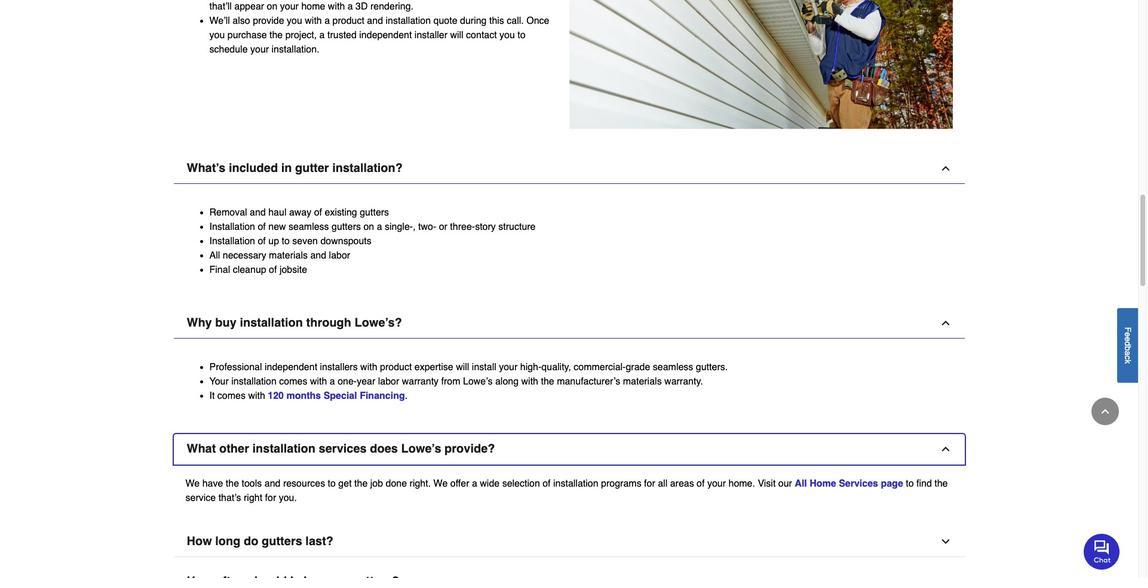 Task type: locate. For each thing, give the bounding box(es) containing it.
0 vertical spatial chevron up image
[[1099, 406, 1111, 418]]

0 horizontal spatial lowe's
[[401, 442, 441, 456]]

removal
[[209, 207, 247, 218]]

installation
[[209, 222, 255, 233], [209, 236, 255, 247]]

f e e d b a c k
[[1123, 327, 1133, 364]]

during
[[460, 15, 487, 26]]

1 chevron up image from the top
[[940, 163, 952, 175]]

1 horizontal spatial materials
[[623, 377, 662, 387]]

chevron up image
[[940, 163, 952, 175], [940, 317, 952, 329]]

seamless inside removal and haul away of existing gutters installation of new seamless gutters on a single-, two- or three-story structure installation of up to seven downspouts all necessary materials and labor final cleanup of jobsite
[[289, 222, 329, 233]]

you down the call.
[[500, 30, 515, 40]]

a up the k in the bottom of the page
[[1123, 351, 1133, 355]]

how
[[187, 535, 212, 549]]

independent
[[359, 30, 412, 40], [265, 362, 317, 373]]

we'll
[[209, 15, 230, 26]]

installation?
[[332, 161, 403, 175]]

a left one-
[[330, 377, 335, 387]]

0 horizontal spatial your
[[250, 44, 269, 55]]

on
[[364, 222, 374, 233]]

chat invite button image
[[1084, 533, 1120, 570]]

installation down removal
[[209, 222, 255, 233]]

0 horizontal spatial labor
[[329, 250, 350, 261]]

materials down grade
[[623, 377, 662, 387]]

1 horizontal spatial product
[[380, 362, 412, 373]]

seamless up warranty.
[[653, 362, 693, 373]]

1 we from the left
[[186, 479, 200, 489]]

0 vertical spatial labor
[[329, 250, 350, 261]]

warranty
[[402, 377, 439, 387]]

and
[[367, 15, 383, 26], [250, 207, 266, 218], [310, 250, 326, 261], [265, 479, 280, 489]]

0 horizontal spatial for
[[265, 493, 276, 504]]

year
[[357, 377, 375, 387]]

your inside professional independent installers with product expertise will install your high-quality, commercial-grade seamless gutters. your installation comes with a one-year labor warranty from lowe's along with the manufacturer's materials warranty. it comes with 120 months special financing .
[[499, 362, 518, 373]]

for inside to find the service that's right for you.
[[265, 493, 276, 504]]

lowe's down install at the bottom left
[[463, 377, 493, 387]]

removal and haul away of existing gutters installation of new seamless gutters on a single-, two- or three-story structure installation of up to seven downspouts all necessary materials and labor final cleanup of jobsite
[[209, 207, 536, 276]]

chevron up image
[[1099, 406, 1111, 418], [940, 443, 952, 455]]

will up from
[[456, 362, 469, 373]]

0 vertical spatial chevron up image
[[940, 163, 952, 175]]

gutters inside how long do gutters last? button
[[262, 535, 302, 549]]

0 horizontal spatial you
[[209, 30, 225, 40]]

product inside professional independent installers with product expertise will install your high-quality, commercial-grade seamless gutters. your installation comes with a one-year labor warranty from lowe's along with the manufacturer's materials warranty. it comes with 120 months special financing .
[[380, 362, 412, 373]]

0 vertical spatial for
[[644, 479, 655, 489]]

2 chevron up image from the top
[[940, 317, 952, 329]]

for left you. on the bottom of page
[[265, 493, 276, 504]]

with left 120
[[248, 391, 265, 402]]

and inside we'll also provide you with a product and installation quote during this call. once you purchase the project, a trusted independent installer will contact you to schedule your installation.
[[367, 15, 383, 26]]

1 vertical spatial seamless
[[653, 362, 693, 373]]

to inside to find the service that's right for you.
[[906, 479, 914, 489]]

the
[[269, 30, 283, 40], [541, 377, 554, 387], [226, 479, 239, 489], [354, 479, 368, 489], [935, 479, 948, 489]]

1 horizontal spatial we
[[434, 479, 448, 489]]

1 vertical spatial chevron up image
[[940, 443, 952, 455]]

labor down downspouts
[[329, 250, 350, 261]]

1 vertical spatial product
[[380, 362, 412, 373]]

of
[[314, 207, 322, 218], [258, 222, 266, 233], [258, 236, 266, 247], [269, 265, 277, 276], [543, 479, 551, 489], [697, 479, 705, 489]]

0 vertical spatial will
[[450, 30, 463, 40]]

2 horizontal spatial you
[[500, 30, 515, 40]]

2 vertical spatial gutters
[[262, 535, 302, 549]]

the right find
[[935, 479, 948, 489]]

labor
[[329, 250, 350, 261], [378, 377, 399, 387]]

1 horizontal spatial seamless
[[653, 362, 693, 373]]

contact
[[466, 30, 497, 40]]

your inside we'll also provide you with a product and installation quote during this call. once you purchase the project, a trusted independent installer will contact you to schedule your installation.
[[250, 44, 269, 55]]

we left offer
[[434, 479, 448, 489]]

1 horizontal spatial independent
[[359, 30, 412, 40]]

1 horizontal spatial lowe's
[[463, 377, 493, 387]]

all inside removal and haul away of existing gutters installation of new seamless gutters on a single-, two- or three-story structure installation of up to seven downspouts all necessary materials and labor final cleanup of jobsite
[[209, 250, 220, 261]]

1 vertical spatial chevron up image
[[940, 317, 952, 329]]

0 horizontal spatial product
[[333, 15, 364, 26]]

for
[[644, 479, 655, 489], [265, 493, 276, 504]]

your left home.
[[707, 479, 726, 489]]

0 horizontal spatial materials
[[269, 250, 308, 261]]

to down the call.
[[518, 30, 526, 40]]

2 horizontal spatial your
[[707, 479, 726, 489]]

last?
[[306, 535, 333, 549]]

areas
[[670, 479, 694, 489]]

with up project,
[[305, 15, 322, 26]]

tools
[[242, 479, 262, 489]]

a right offer
[[472, 479, 477, 489]]

seamless up seven
[[289, 222, 329, 233]]

0 vertical spatial product
[[333, 15, 364, 26]]

manufacturer's
[[557, 377, 620, 387]]

independent right trusted
[[359, 30, 412, 40]]

1 vertical spatial your
[[499, 362, 518, 373]]

two-
[[418, 222, 436, 233]]

a inside "button"
[[1123, 351, 1133, 355]]

comes up months
[[279, 377, 307, 387]]

1 vertical spatial for
[[265, 493, 276, 504]]

1 horizontal spatial comes
[[279, 377, 307, 387]]

a professional independent installer in a blue lowe's vest installing gutters on a roof. image
[[569, 0, 953, 130]]

1 vertical spatial will
[[456, 362, 469, 373]]

a up trusted
[[325, 15, 330, 26]]

materials inside removal and haul away of existing gutters installation of new seamless gutters on a single-, two- or three-story structure installation of up to seven downspouts all necessary materials and labor final cleanup of jobsite
[[269, 250, 308, 261]]

gutters up on
[[360, 207, 389, 218]]

0 horizontal spatial chevron up image
[[940, 443, 952, 455]]

materials up jobsite
[[269, 250, 308, 261]]

chevron up image inside the what's included in gutter installation? button
[[940, 163, 952, 175]]

from
[[441, 377, 460, 387]]

1 vertical spatial all
[[795, 479, 807, 489]]

visit
[[758, 479, 776, 489]]

1 vertical spatial materials
[[623, 377, 662, 387]]

right.
[[410, 479, 431, 489]]

purchase
[[227, 30, 267, 40]]

.
[[405, 391, 408, 402]]

0 horizontal spatial all
[[209, 250, 220, 261]]

services
[[839, 479, 878, 489]]

your down "purchase"
[[250, 44, 269, 55]]

0 horizontal spatial comes
[[217, 391, 246, 402]]

we'll also provide you with a product and installation quote during this call. once you purchase the project, a trusted independent installer will contact you to schedule your installation.
[[209, 15, 549, 55]]

new
[[268, 222, 286, 233]]

1 horizontal spatial all
[[795, 479, 807, 489]]

through
[[306, 316, 351, 330]]

chevron up image inside why buy installation through lowe's? button
[[940, 317, 952, 329]]

programs
[[601, 479, 641, 489]]

1 vertical spatial installation
[[209, 236, 255, 247]]

installation up necessary
[[209, 236, 255, 247]]

1 horizontal spatial chevron up image
[[1099, 406, 1111, 418]]

expertise
[[415, 362, 453, 373]]

up
[[268, 236, 279, 247]]

lowe's inside button
[[401, 442, 441, 456]]

1 vertical spatial lowe's
[[401, 442, 441, 456]]

chevron up image inside what other installation services does lowe's provide? button
[[940, 443, 952, 455]]

gutters up downspouts
[[332, 222, 361, 233]]

you up project,
[[287, 15, 302, 26]]

financing
[[360, 391, 405, 402]]

of right 'selection'
[[543, 479, 551, 489]]

comes down your
[[217, 391, 246, 402]]

of left jobsite
[[269, 265, 277, 276]]

special
[[324, 391, 357, 402]]

product up warranty
[[380, 362, 412, 373]]

installation
[[386, 15, 431, 26], [240, 316, 303, 330], [231, 377, 277, 387], [252, 442, 316, 456], [553, 479, 598, 489]]

independent up months
[[265, 362, 317, 373]]

seamless inside professional independent installers with product expertise will install your high-quality, commercial-grade seamless gutters. your installation comes with a one-year labor warranty from lowe's along with the manufacturer's materials warranty. it comes with 120 months special financing .
[[653, 362, 693, 373]]

1 vertical spatial gutters
[[332, 222, 361, 233]]

0 horizontal spatial we
[[186, 479, 200, 489]]

0 vertical spatial installation
[[209, 222, 255, 233]]

the left job
[[354, 479, 368, 489]]

you down we'll
[[209, 30, 225, 40]]

labor inside removal and haul away of existing gutters installation of new seamless gutters on a single-, two- or three-story structure installation of up to seven downspouts all necessary materials and labor final cleanup of jobsite
[[329, 250, 350, 261]]

independent inside professional independent installers with product expertise will install your high-quality, commercial-grade seamless gutters. your installation comes with a one-year labor warranty from lowe's along with the manufacturer's materials warranty. it comes with 120 months special financing .
[[265, 362, 317, 373]]

0 horizontal spatial seamless
[[289, 222, 329, 233]]

seamless
[[289, 222, 329, 233], [653, 362, 693, 373]]

0 vertical spatial comes
[[279, 377, 307, 387]]

0 vertical spatial seamless
[[289, 222, 329, 233]]

job
[[370, 479, 383, 489]]

installation inside professional independent installers with product expertise will install your high-quality, commercial-grade seamless gutters. your installation comes with a one-year labor warranty from lowe's along with the manufacturer's materials warranty. it comes with 120 months special financing .
[[231, 377, 277, 387]]

all
[[209, 250, 220, 261], [795, 479, 807, 489]]

we
[[186, 479, 200, 489], [434, 479, 448, 489]]

product
[[333, 15, 364, 26], [380, 362, 412, 373]]

0 vertical spatial your
[[250, 44, 269, 55]]

all up final
[[209, 250, 220, 261]]

gutters
[[360, 207, 389, 218], [332, 222, 361, 233], [262, 535, 302, 549]]

trusted
[[327, 30, 357, 40]]

with
[[305, 15, 322, 26], [360, 362, 377, 373], [310, 377, 327, 387], [521, 377, 538, 387], [248, 391, 265, 402]]

the down provide
[[269, 30, 283, 40]]

installation down professional
[[231, 377, 277, 387]]

resources
[[283, 479, 325, 489]]

your
[[250, 44, 269, 55], [499, 362, 518, 373], [707, 479, 726, 489]]

1 vertical spatial labor
[[378, 377, 399, 387]]

0 vertical spatial lowe's
[[463, 377, 493, 387]]

chevron down image
[[940, 536, 952, 548]]

1 vertical spatial independent
[[265, 362, 317, 373]]

professional
[[209, 362, 262, 373]]

120 months special financing link
[[268, 391, 405, 402]]

lowe's up "right."
[[401, 442, 441, 456]]

chevron up image inside scroll to top element
[[1099, 406, 1111, 418]]

your up along at the left bottom
[[499, 362, 518, 373]]

your
[[209, 377, 229, 387]]

we up the service
[[186, 479, 200, 489]]

installation up installer
[[386, 15, 431, 26]]

the down quality,
[[541, 377, 554, 387]]

1 horizontal spatial you
[[287, 15, 302, 26]]

a
[[325, 15, 330, 26], [319, 30, 325, 40], [377, 222, 382, 233], [1123, 351, 1133, 355], [330, 377, 335, 387], [472, 479, 477, 489]]

all right our at the bottom right
[[795, 479, 807, 489]]

to right up
[[282, 236, 290, 247]]

all home services page link
[[795, 479, 903, 489]]

of left new
[[258, 222, 266, 233]]

a right on
[[377, 222, 382, 233]]

1 vertical spatial comes
[[217, 391, 246, 402]]

1 e from the top
[[1123, 332, 1133, 337]]

e up d
[[1123, 332, 1133, 337]]

e up b
[[1123, 337, 1133, 341]]

0 horizontal spatial independent
[[265, 362, 317, 373]]

labor up the financing
[[378, 377, 399, 387]]

to left find
[[906, 479, 914, 489]]

high-
[[520, 362, 542, 373]]

for left all
[[644, 479, 655, 489]]

0 vertical spatial all
[[209, 250, 220, 261]]

grade
[[626, 362, 650, 373]]

necessary
[[223, 250, 266, 261]]

offer
[[450, 479, 469, 489]]

labor inside professional independent installers with product expertise will install your high-quality, commercial-grade seamless gutters. your installation comes with a one-year labor warranty from lowe's along with the manufacturer's materials warranty. it comes with 120 months special financing .
[[378, 377, 399, 387]]

0 vertical spatial independent
[[359, 30, 412, 40]]

product up trusted
[[333, 15, 364, 26]]

1 horizontal spatial your
[[499, 362, 518, 373]]

will
[[450, 30, 463, 40], [456, 362, 469, 373]]

120
[[268, 391, 284, 402]]

professional independent installers with product expertise will install your high-quality, commercial-grade seamless gutters. your installation comes with a one-year labor warranty from lowe's along with the manufacturer's materials warranty. it comes with 120 months special financing .
[[209, 362, 728, 402]]

1 horizontal spatial labor
[[378, 377, 399, 387]]

gutters right do
[[262, 535, 302, 549]]

0 vertical spatial materials
[[269, 250, 308, 261]]

will down quote
[[450, 30, 463, 40]]



Task type: describe. For each thing, give the bounding box(es) containing it.
get
[[338, 479, 352, 489]]

chevron up image for installation?
[[940, 163, 952, 175]]

2 we from the left
[[434, 479, 448, 489]]

final
[[209, 265, 230, 276]]

installers
[[320, 362, 358, 373]]

away
[[289, 207, 311, 218]]

what other installation services does lowe's provide?
[[187, 442, 495, 456]]

installation up resources on the left of page
[[252, 442, 316, 456]]

along
[[495, 377, 519, 387]]

2 installation from the top
[[209, 236, 255, 247]]

the inside we'll also provide you with a product and installation quote during this call. once you purchase the project, a trusted independent installer will contact you to schedule your installation.
[[269, 30, 283, 40]]

installation.
[[272, 44, 319, 55]]

commercial-
[[574, 362, 626, 373]]

with down high-
[[521, 377, 538, 387]]

what's
[[187, 161, 225, 175]]

do
[[244, 535, 258, 549]]

long
[[215, 535, 240, 549]]

story
[[475, 222, 496, 233]]

with up months
[[310, 377, 327, 387]]

existing
[[325, 207, 357, 218]]

a inside professional independent installers with product expertise will install your high-quality, commercial-grade seamless gutters. your installation comes with a one-year labor warranty from lowe's along with the manufacturer's materials warranty. it comes with 120 months special financing .
[[330, 377, 335, 387]]

1 installation from the top
[[209, 222, 255, 233]]

does
[[370, 442, 398, 456]]

of right away
[[314, 207, 322, 218]]

gutter
[[295, 161, 329, 175]]

c
[[1123, 355, 1133, 360]]

have
[[202, 479, 223, 489]]

1 horizontal spatial for
[[644, 479, 655, 489]]

to left get
[[328, 479, 336, 489]]

selection
[[502, 479, 540, 489]]

lowe's inside professional independent installers with product expertise will install your high-quality, commercial-grade seamless gutters. your installation comes with a one-year labor warranty from lowe's along with the manufacturer's materials warranty. it comes with 120 months special financing .
[[463, 377, 493, 387]]

b
[[1123, 346, 1133, 351]]

materials inside professional independent installers with product expertise will install your high-quality, commercial-grade seamless gutters. your installation comes with a one-year labor warranty from lowe's along with the manufacturer's materials warranty. it comes with 120 months special financing .
[[623, 377, 662, 387]]

to inside we'll also provide you with a product and installation quote during this call. once you purchase the project, a trusted independent installer will contact you to schedule your installation.
[[518, 30, 526, 40]]

f e e d b a c k button
[[1117, 308, 1138, 383]]

product inside we'll also provide you with a product and installation quote during this call. once you purchase the project, a trusted independent installer will contact you to schedule your installation.
[[333, 15, 364, 26]]

quality,
[[542, 362, 571, 373]]

we have the tools and resources to get the job done right. we offer a wide selection of installation programs for all areas of your home. visit our all home services page
[[186, 479, 903, 489]]

will inside professional independent installers with product expertise will install your high-quality, commercial-grade seamless gutters. your installation comes with a one-year labor warranty from lowe's along with the manufacturer's materials warranty. it comes with 120 months special financing .
[[456, 362, 469, 373]]

how long do gutters last?
[[187, 535, 333, 549]]

of left up
[[258, 236, 266, 247]]

single-
[[385, 222, 413, 233]]

project,
[[285, 30, 317, 40]]

what other installation services does lowe's provide? button
[[174, 434, 965, 465]]

the inside to find the service that's right for you.
[[935, 479, 948, 489]]

structure
[[498, 222, 536, 233]]

this
[[489, 15, 504, 26]]

how long do gutters last? button
[[174, 527, 965, 558]]

installation down what other installation services does lowe's provide? button
[[553, 479, 598, 489]]

jobsite
[[280, 265, 307, 276]]

of right areas
[[697, 479, 705, 489]]

service
[[186, 493, 216, 504]]

home
[[810, 479, 836, 489]]

quote
[[433, 15, 457, 26]]

d
[[1123, 341, 1133, 346]]

downspouts
[[320, 236, 372, 247]]

what
[[187, 442, 216, 456]]

schedule
[[209, 44, 248, 55]]

included
[[229, 161, 278, 175]]

,
[[413, 222, 416, 233]]

k
[[1123, 360, 1133, 364]]

a inside removal and haul away of existing gutters installation of new seamless gutters on a single-, two- or three-story structure installation of up to seven downspouts all necessary materials and labor final cleanup of jobsite
[[377, 222, 382, 233]]

2 vertical spatial your
[[707, 479, 726, 489]]

home.
[[729, 479, 755, 489]]

0 vertical spatial gutters
[[360, 207, 389, 218]]

why buy installation through lowe's?
[[187, 316, 402, 330]]

what's included in gutter installation?
[[187, 161, 403, 175]]

one-
[[338, 377, 357, 387]]

our
[[778, 479, 792, 489]]

lowe's?
[[355, 316, 402, 330]]

it
[[209, 391, 215, 402]]

installation right buy
[[240, 316, 303, 330]]

wide
[[480, 479, 500, 489]]

provide
[[253, 15, 284, 26]]

to inside removal and haul away of existing gutters installation of new seamless gutters on a single-, two- or three-story structure installation of up to seven downspouts all necessary materials and labor final cleanup of jobsite
[[282, 236, 290, 247]]

right
[[244, 493, 262, 504]]

the up that's
[[226, 479, 239, 489]]

chevron up image for lowe's?
[[940, 317, 952, 329]]

other
[[219, 442, 249, 456]]

seven
[[292, 236, 318, 247]]

provide?
[[445, 442, 495, 456]]

in
[[281, 161, 292, 175]]

three-
[[450, 222, 475, 233]]

the inside professional independent installers with product expertise will install your high-quality, commercial-grade seamless gutters. your installation comes with a one-year labor warranty from lowe's along with the manufacturer's materials warranty. it comes with 120 months special financing .
[[541, 377, 554, 387]]

also
[[233, 15, 250, 26]]

gutters.
[[696, 362, 728, 373]]

or
[[439, 222, 447, 233]]

that's
[[218, 493, 241, 504]]

haul
[[268, 207, 286, 218]]

what's included in gutter installation? button
[[174, 154, 965, 184]]

independent inside we'll also provide you with a product and installation quote during this call. once you purchase the project, a trusted independent installer will contact you to schedule your installation.
[[359, 30, 412, 40]]

to find the service that's right for you.
[[186, 479, 948, 504]]

months
[[286, 391, 321, 402]]

cleanup
[[233, 265, 266, 276]]

installation inside we'll also provide you with a product and installation quote during this call. once you purchase the project, a trusted independent installer will contact you to schedule your installation.
[[386, 15, 431, 26]]

call.
[[507, 15, 524, 26]]

with up year
[[360, 362, 377, 373]]

scroll to top element
[[1092, 398, 1119, 425]]

will inside we'll also provide you with a product and installation quote during this call. once you purchase the project, a trusted independent installer will contact you to schedule your installation.
[[450, 30, 463, 40]]

2 e from the top
[[1123, 337, 1133, 341]]

f
[[1123, 327, 1133, 332]]

with inside we'll also provide you with a product and installation quote during this call. once you purchase the project, a trusted independent installer will contact you to schedule your installation.
[[305, 15, 322, 26]]

find
[[917, 479, 932, 489]]

why
[[187, 316, 212, 330]]

page
[[881, 479, 903, 489]]

you.
[[279, 493, 297, 504]]

all
[[658, 479, 668, 489]]

buy
[[215, 316, 237, 330]]

a left trusted
[[319, 30, 325, 40]]

why buy installation through lowe's? button
[[174, 308, 965, 339]]

warranty.
[[664, 377, 703, 387]]



Task type: vqa. For each thing, say whether or not it's contained in the screenshot.
2 to the right
no



